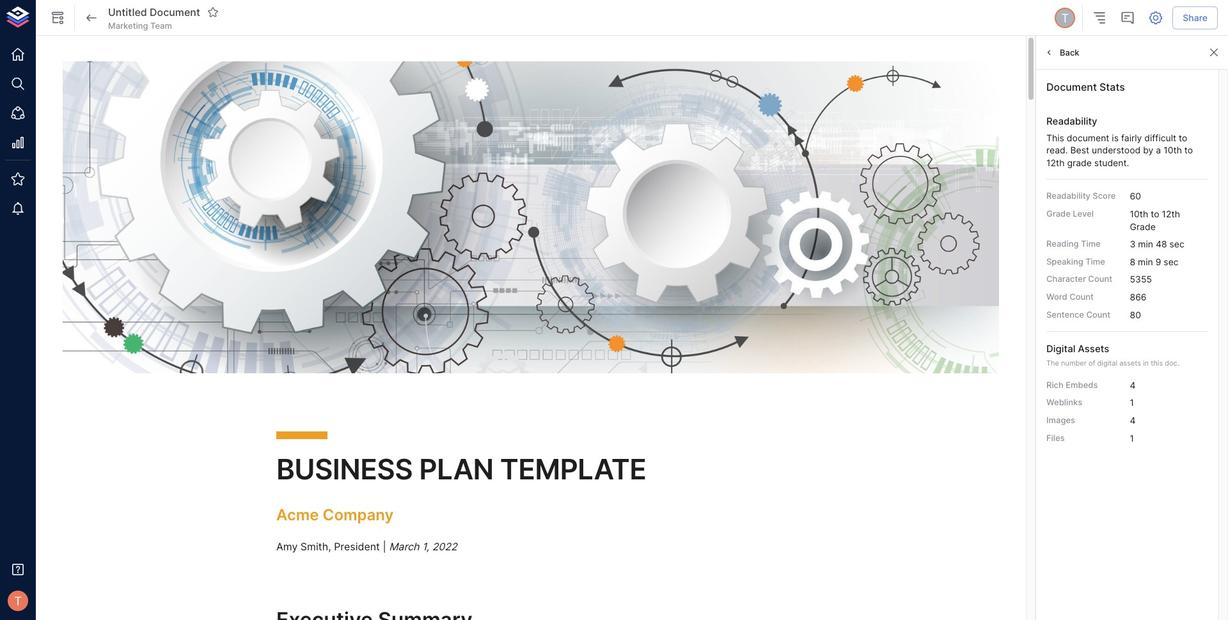 Task type: locate. For each thing, give the bounding box(es) containing it.
1 horizontal spatial grade
[[1130, 221, 1156, 232]]

the
[[1047, 359, 1059, 368]]

readability up grade level
[[1047, 191, 1091, 201]]

speaking
[[1047, 256, 1084, 267]]

60
[[1130, 191, 1141, 202]]

0 vertical spatial readability
[[1047, 115, 1098, 128]]

0 horizontal spatial t button
[[4, 587, 32, 615]]

min for 3
[[1138, 239, 1154, 250]]

readability up this document is at right top
[[1047, 115, 1098, 128]]

2 vertical spatial count
[[1087, 309, 1111, 320]]

template
[[500, 452, 646, 487]]

1 vertical spatial 4
[[1130, 415, 1136, 426]]

grade
[[1047, 209, 1071, 219], [1130, 221, 1156, 232]]

fairly
[[1122, 132, 1142, 143]]

4
[[1130, 380, 1136, 391], [1130, 415, 1136, 426]]

this
[[1047, 132, 1065, 143]]

readability score
[[1047, 191, 1116, 201]]

0 vertical spatial t
[[1062, 11, 1069, 25]]

min for 8
[[1138, 256, 1153, 267]]

1 horizontal spatial 10th
[[1164, 145, 1182, 156]]

count
[[1088, 274, 1113, 284], [1070, 292, 1094, 302], [1087, 309, 1111, 320]]

1 vertical spatial t
[[14, 594, 22, 608]]

0 vertical spatial sec
[[1170, 239, 1185, 250]]

1
[[1130, 398, 1134, 408], [1130, 433, 1134, 444]]

is
[[1112, 132, 1119, 143]]

to right "a"
[[1185, 145, 1193, 156]]

0 horizontal spatial document
[[150, 6, 200, 18]]

2 readability from the top
[[1047, 191, 1091, 201]]

1 vertical spatial 12th
[[1162, 209, 1180, 219]]

12th up '48'
[[1162, 209, 1180, 219]]

8
[[1130, 256, 1136, 267]]

12th down read.
[[1047, 157, 1065, 168]]

1,
[[422, 541, 429, 554]]

0 vertical spatial time
[[1081, 239, 1101, 249]]

to inside 10th to 12th grade
[[1151, 209, 1160, 219]]

866
[[1130, 292, 1147, 303]]

of
[[1089, 359, 1096, 368]]

1 vertical spatial t button
[[4, 587, 32, 615]]

sec
[[1170, 239, 1185, 250], [1164, 256, 1179, 267]]

grade up 3
[[1130, 221, 1156, 232]]

0 vertical spatial 4
[[1130, 380, 1136, 391]]

1 vertical spatial 10th
[[1130, 209, 1149, 219]]

5355
[[1130, 274, 1152, 285]]

0 vertical spatial count
[[1088, 274, 1113, 284]]

files
[[1047, 433, 1065, 443]]

min right 3
[[1138, 239, 1154, 250]]

digital assets the number of digital assets in this doc.
[[1047, 343, 1180, 368]]

plan
[[419, 452, 494, 487]]

10th inside fairly difficult to read. best understood by a 10th to 12th grade student.
[[1164, 145, 1182, 156]]

acme
[[276, 506, 319, 524]]

time up character count
[[1086, 256, 1106, 267]]

readability
[[1047, 115, 1098, 128], [1047, 191, 1091, 201]]

team
[[150, 20, 172, 31]]

2 min from the top
[[1138, 256, 1153, 267]]

stats
[[1100, 81, 1125, 93]]

0 vertical spatial t button
[[1053, 6, 1078, 30]]

9
[[1156, 256, 1161, 267]]

sec right '48'
[[1170, 239, 1185, 250]]

12th
[[1047, 157, 1065, 168], [1162, 209, 1180, 219]]

min right 8
[[1138, 256, 1153, 267]]

min
[[1138, 239, 1154, 250], [1138, 256, 1153, 267]]

2 vertical spatial to
[[1151, 209, 1160, 219]]

0 vertical spatial to
[[1179, 132, 1188, 143]]

10th inside 10th to 12th grade
[[1130, 209, 1149, 219]]

48
[[1156, 239, 1167, 250]]

10th down 60
[[1130, 209, 1149, 219]]

readability for readability score
[[1047, 191, 1091, 201]]

assets
[[1078, 343, 1110, 355]]

document
[[150, 6, 200, 18], [1047, 81, 1097, 93]]

1 min from the top
[[1138, 239, 1154, 250]]

marketing team
[[108, 20, 172, 31]]

count down speaking time
[[1088, 274, 1113, 284]]

to right difficult
[[1179, 132, 1188, 143]]

0 vertical spatial min
[[1138, 239, 1154, 250]]

10th right "a"
[[1164, 145, 1182, 156]]

1 horizontal spatial t
[[1062, 11, 1069, 25]]

document
[[1067, 132, 1110, 143]]

1 horizontal spatial document
[[1047, 81, 1097, 93]]

1 vertical spatial grade
[[1130, 221, 1156, 232]]

character
[[1047, 274, 1086, 284]]

by
[[1143, 145, 1154, 156]]

back
[[1060, 47, 1080, 57]]

grade
[[1067, 157, 1092, 168]]

time up speaking time
[[1081, 239, 1101, 249]]

0 horizontal spatial t
[[14, 594, 22, 608]]

1 vertical spatial min
[[1138, 256, 1153, 267]]

0 vertical spatial grade
[[1047, 209, 1071, 219]]

student.
[[1095, 157, 1129, 168]]

2 1 from the top
[[1130, 433, 1134, 444]]

1 vertical spatial readability
[[1047, 191, 1091, 201]]

to
[[1179, 132, 1188, 143], [1185, 145, 1193, 156], [1151, 209, 1160, 219]]

count down character count
[[1070, 292, 1094, 302]]

share
[[1183, 12, 1208, 23]]

0 vertical spatial 1
[[1130, 398, 1134, 408]]

8 min 9 sec
[[1130, 256, 1179, 267]]

understood
[[1092, 145, 1141, 156]]

12th inside 10th to 12th grade
[[1162, 209, 1180, 219]]

sec for 8 min 9 sec
[[1164, 256, 1179, 267]]

business
[[276, 452, 413, 487]]

0 horizontal spatial 10th
[[1130, 209, 1149, 219]]

rich
[[1047, 380, 1064, 390]]

grade left level
[[1047, 209, 1071, 219]]

sec right 9
[[1164, 256, 1179, 267]]

0 vertical spatial 10th
[[1164, 145, 1182, 156]]

amy
[[276, 541, 298, 554]]

assets
[[1120, 359, 1141, 368]]

count right the 'sentence'
[[1087, 309, 1111, 320]]

0 vertical spatial 12th
[[1047, 157, 1065, 168]]

0 vertical spatial document
[[150, 6, 200, 18]]

1 vertical spatial sec
[[1164, 256, 1179, 267]]

2022
[[432, 541, 457, 554]]

weblinks
[[1047, 398, 1083, 408]]

1 vertical spatial time
[[1086, 256, 1106, 267]]

1 vertical spatial 1
[[1130, 433, 1134, 444]]

amy smith, president | march 1, 2022
[[276, 541, 457, 554]]

10th
[[1164, 145, 1182, 156], [1130, 209, 1149, 219]]

in
[[1143, 359, 1149, 368]]

0 horizontal spatial 12th
[[1047, 157, 1065, 168]]

business plan template
[[276, 452, 646, 487]]

to up 3 min 48 sec
[[1151, 209, 1160, 219]]

document up "team"
[[150, 6, 200, 18]]

time
[[1081, 239, 1101, 249], [1086, 256, 1106, 267]]

t button
[[1053, 6, 1078, 30], [4, 587, 32, 615]]

doc.
[[1165, 359, 1180, 368]]

1 horizontal spatial t button
[[1053, 6, 1078, 30]]

1 horizontal spatial 12th
[[1162, 209, 1180, 219]]

1 vertical spatial count
[[1070, 292, 1094, 302]]

t
[[1062, 11, 1069, 25], [14, 594, 22, 608]]

1 readability from the top
[[1047, 115, 1098, 128]]

document down back
[[1047, 81, 1097, 93]]



Task type: describe. For each thing, give the bounding box(es) containing it.
2 4 from the top
[[1130, 415, 1136, 426]]

10th to 12th grade
[[1130, 209, 1180, 232]]

reading
[[1047, 239, 1079, 249]]

difficult
[[1145, 132, 1177, 143]]

grade level
[[1047, 209, 1094, 219]]

count for sentence count
[[1087, 309, 1111, 320]]

time for reading time
[[1081, 239, 1101, 249]]

a
[[1156, 145, 1161, 156]]

fairly difficult to read. best understood by a 10th to 12th grade student.
[[1047, 132, 1193, 168]]

number
[[1061, 359, 1087, 368]]

document stats
[[1047, 81, 1125, 93]]

read.
[[1047, 145, 1068, 156]]

share button
[[1173, 6, 1218, 30]]

time for speaking time
[[1086, 256, 1106, 267]]

character count
[[1047, 274, 1113, 284]]

sentence count
[[1047, 309, 1111, 320]]

untitled
[[108, 6, 147, 18]]

go back image
[[84, 10, 99, 26]]

untitled document
[[108, 6, 200, 18]]

president
[[334, 541, 380, 554]]

1 vertical spatial document
[[1047, 81, 1097, 93]]

1 4 from the top
[[1130, 380, 1136, 391]]

this document is
[[1047, 132, 1122, 143]]

word
[[1047, 292, 1068, 302]]

march
[[389, 541, 419, 554]]

this
[[1151, 359, 1163, 368]]

score
[[1093, 191, 1116, 201]]

1 vertical spatial to
[[1185, 145, 1193, 156]]

readability for readability
[[1047, 115, 1098, 128]]

favorite image
[[207, 6, 219, 18]]

3
[[1130, 239, 1136, 250]]

images
[[1047, 415, 1076, 425]]

3 min 48 sec
[[1130, 239, 1185, 250]]

sec for 3 min 48 sec
[[1170, 239, 1185, 250]]

marketing team link
[[108, 20, 172, 31]]

grade inside 10th to 12th grade
[[1130, 221, 1156, 232]]

0 horizontal spatial grade
[[1047, 209, 1071, 219]]

1 1 from the top
[[1130, 398, 1134, 408]]

embeds
[[1066, 380, 1098, 390]]

reading time
[[1047, 239, 1101, 249]]

marketing
[[108, 20, 148, 31]]

smith,
[[301, 541, 331, 554]]

count for character count
[[1088, 274, 1113, 284]]

company
[[323, 506, 394, 524]]

t for right t button
[[1062, 11, 1069, 25]]

settings image
[[1149, 10, 1164, 26]]

count for word count
[[1070, 292, 1094, 302]]

digital
[[1098, 359, 1118, 368]]

table of contents image
[[1092, 10, 1108, 26]]

12th inside fairly difficult to read. best understood by a 10th to 12th grade student.
[[1047, 157, 1065, 168]]

t for t button to the bottom
[[14, 594, 22, 608]]

|
[[383, 541, 386, 554]]

speaking time
[[1047, 256, 1106, 267]]

show wiki image
[[50, 10, 65, 26]]

80
[[1130, 309, 1141, 320]]

level
[[1073, 209, 1094, 219]]

rich embeds
[[1047, 380, 1098, 390]]

acme company
[[276, 506, 394, 524]]

back button
[[1042, 43, 1083, 62]]

digital
[[1047, 343, 1076, 355]]

best
[[1071, 145, 1090, 156]]

word count
[[1047, 292, 1094, 302]]

sentence
[[1047, 309, 1084, 320]]

comments image
[[1120, 10, 1136, 26]]



Task type: vqa. For each thing, say whether or not it's contained in the screenshot.
THE TIME
yes



